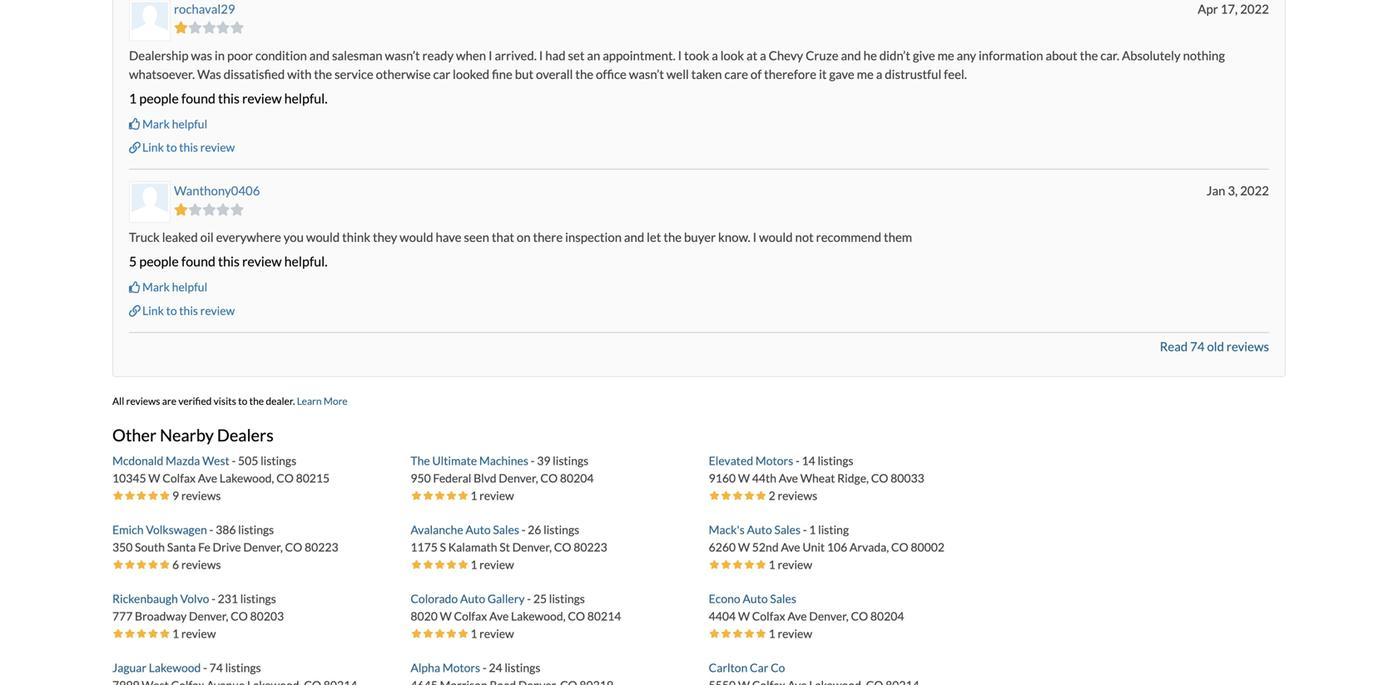 Task type: vqa. For each thing, say whether or not it's contained in the screenshot.
Chevy
yes



Task type: locate. For each thing, give the bounding box(es) containing it.
1 review down 777 broadway denver, co 80203
[[172, 627, 216, 641]]

80223 down 80215
[[305, 541, 338, 555]]

1 vertical spatial lakewood,
[[511, 610, 566, 624]]

read 74 old reviews button
[[1160, 339, 1270, 355]]

mark for 1
[[142, 117, 170, 131]]

reviews for 350 south santa fe drive denver, co 80223
[[181, 558, 221, 572]]

ready
[[423, 48, 454, 63]]

- left 505
[[232, 454, 236, 468]]

link to this review up wanthony0406 link
[[142, 140, 235, 155]]

1 horizontal spatial motors
[[756, 454, 794, 468]]

rickenbaugh volvo link
[[112, 592, 212, 606]]

poor
[[227, 48, 253, 63]]

1 vertical spatial mark helpful button
[[129, 279, 207, 296]]

listings up ridge,
[[818, 454, 854, 468]]

0 vertical spatial 2022
[[1241, 1, 1270, 16]]

helpful down 1 people found this review helpful.
[[172, 117, 207, 131]]

2022 right 3,
[[1241, 183, 1270, 198]]

they
[[373, 230, 397, 245]]

co right st
[[554, 541, 572, 555]]

505
[[238, 454, 258, 468]]

reviews right 9
[[181, 489, 221, 503]]

1 review down blvd
[[471, 489, 514, 503]]

0 vertical spatial me
[[938, 48, 955, 63]]

in
[[215, 48, 225, 63]]

1 vertical spatial to
[[166, 304, 177, 318]]

ave down colorado auto gallery - 25 listings
[[490, 610, 509, 624]]

a down 'he'
[[876, 66, 883, 81]]

denver, down volvo
[[189, 610, 228, 624]]

review down '950 federal blvd denver, co 80204'
[[480, 489, 514, 503]]

ave down econo auto sales link
[[788, 610, 807, 624]]

1 vertical spatial helpful.
[[284, 254, 328, 270]]

it
[[819, 66, 827, 81]]

0 vertical spatial people
[[139, 90, 179, 106]]

co down arvada,
[[851, 610, 868, 624]]

80203
[[250, 610, 284, 624]]

lakewood, for 25
[[511, 610, 566, 624]]

let
[[647, 230, 661, 245]]

motors for elevated
[[756, 454, 794, 468]]

gave
[[829, 66, 855, 81]]

0 vertical spatial link to this review button
[[129, 139, 235, 156]]

link right link icon
[[142, 304, 164, 318]]

1 link from the top
[[142, 140, 164, 155]]

avalanche
[[411, 523, 463, 537]]

1 vertical spatial mark helpful
[[142, 280, 207, 294]]

other
[[112, 426, 157, 446]]

ave for west
[[198, 472, 217, 486]]

thumbs up image for 5
[[129, 282, 141, 293]]

6 reviews
[[172, 558, 221, 572]]

mark for 5
[[142, 280, 170, 294]]

colorado auto gallery - 25 listings
[[411, 592, 585, 606]]

1 horizontal spatial 80223
[[574, 541, 608, 555]]

2 helpful from the top
[[172, 280, 207, 294]]

mark down truck
[[142, 280, 170, 294]]

link to this review right link icon
[[142, 304, 235, 318]]

sales up 52nd
[[775, 523, 801, 537]]

0 horizontal spatial wasn't
[[385, 48, 420, 63]]

2 mark helpful from the top
[[142, 280, 207, 294]]

0 vertical spatial helpful.
[[284, 90, 328, 106]]

reviews for 9160 w 44th ave wheat ridge, co 80033
[[778, 489, 818, 503]]

1 vertical spatial link to this review button
[[129, 303, 235, 319]]

0 vertical spatial thumbs up image
[[129, 118, 141, 130]]

0 vertical spatial wasn't
[[385, 48, 420, 63]]

to right link icon
[[166, 304, 177, 318]]

mark helpful button up link icon
[[129, 279, 207, 296]]

2 mark from the top
[[142, 280, 170, 294]]

ave for sales
[[781, 541, 801, 555]]

2 2022 from the top
[[1241, 183, 1270, 198]]

visits
[[214, 395, 236, 408]]

didn't
[[880, 48, 911, 63]]

ridge,
[[838, 472, 869, 486]]

2 80223 from the left
[[574, 541, 608, 555]]

1 down blvd
[[471, 489, 477, 503]]

an
[[587, 48, 600, 63]]

1 horizontal spatial would
[[400, 230, 433, 245]]

0 horizontal spatial motors
[[443, 661, 480, 676]]

jan
[[1207, 183, 1226, 198]]

me down 'he'
[[857, 66, 874, 81]]

the
[[1080, 48, 1098, 63], [314, 66, 332, 81], [576, 66, 594, 81], [664, 230, 682, 245], [249, 395, 264, 408]]

he
[[864, 48, 877, 63]]

2 found from the top
[[181, 254, 216, 270]]

- left 25 on the left bottom of page
[[527, 592, 531, 606]]

0 horizontal spatial and
[[309, 48, 330, 63]]

1 link to this review from the top
[[142, 140, 235, 155]]

but
[[515, 66, 534, 81]]

mark down "whatsoever."
[[142, 117, 170, 131]]

1 horizontal spatial and
[[624, 230, 645, 245]]

thumbs up image
[[129, 118, 141, 130], [129, 282, 141, 293]]

helpful. down with
[[284, 90, 328, 106]]

1 mark helpful button from the top
[[129, 116, 207, 132]]

0 vertical spatial 74
[[1191, 339, 1205, 354]]

motors up 44th
[[756, 454, 794, 468]]

listings right 25 on the left bottom of page
[[549, 592, 585, 606]]

0 vertical spatial to
[[166, 140, 177, 155]]

leaked
[[162, 230, 198, 245]]

star image
[[202, 21, 216, 34], [216, 21, 230, 34], [216, 204, 230, 216], [230, 204, 244, 216], [112, 490, 124, 502], [124, 490, 136, 502], [147, 490, 159, 502], [159, 490, 171, 502], [422, 490, 434, 502], [457, 490, 469, 502], [709, 490, 721, 502], [732, 490, 744, 502], [756, 490, 767, 502], [147, 559, 159, 571], [159, 559, 171, 571], [422, 559, 434, 571], [457, 559, 469, 571], [709, 559, 721, 571], [147, 629, 159, 640], [159, 629, 171, 640], [422, 629, 434, 640], [434, 629, 446, 640], [446, 629, 457, 640], [732, 629, 744, 640], [744, 629, 756, 640], [756, 629, 767, 640]]

1 horizontal spatial me
[[938, 48, 955, 63]]

i left had
[[539, 48, 543, 63]]

80033
[[891, 472, 925, 486]]

w down the mack's auto sales 'link'
[[738, 541, 750, 555]]

w down econo auto sales at the bottom of the page
[[738, 610, 750, 624]]

wasn't up otherwise
[[385, 48, 420, 63]]

3 would from the left
[[759, 230, 793, 245]]

helpful.
[[284, 90, 328, 106], [284, 254, 328, 270]]

1 vertical spatial link
[[142, 304, 164, 318]]

absolutely
[[1122, 48, 1181, 63]]

0 horizontal spatial colfax
[[163, 472, 196, 486]]

link to this review button up "wanthony0406"
[[129, 139, 235, 156]]

took
[[684, 48, 710, 63]]

1 horizontal spatial colfax
[[454, 610, 487, 624]]

helpful for 5
[[172, 280, 207, 294]]

helpful. for 5 people found this review helpful.
[[284, 254, 328, 270]]

would right they
[[400, 230, 433, 245]]

mcdonald mazda west - 505 listings
[[112, 454, 296, 468]]

1 mark from the top
[[142, 117, 170, 131]]

1 review for mack's auto sales
[[769, 558, 813, 572]]

1 helpful. from the top
[[284, 90, 328, 106]]

st
[[500, 541, 510, 555]]

would left not
[[759, 230, 793, 245]]

1 for 777 broadway denver, co 80203
[[172, 627, 179, 641]]

sales up st
[[493, 523, 519, 537]]

motors left 24
[[443, 661, 480, 676]]

people right 5
[[139, 254, 179, 270]]

wasn't down appointment. on the top left of the page
[[629, 66, 664, 81]]

1175
[[411, 541, 438, 555]]

1 would from the left
[[306, 230, 340, 245]]

2 helpful. from the top
[[284, 254, 328, 270]]

14
[[802, 454, 816, 468]]

1 for 1175 s kalamath st denver, co 80223
[[471, 558, 477, 572]]

denver,
[[499, 472, 538, 486], [243, 541, 283, 555], [512, 541, 552, 555], [189, 610, 228, 624], [809, 610, 849, 624]]

80204
[[560, 472, 594, 486], [871, 610, 905, 624]]

helpful down 5 people found this review helpful.
[[172, 280, 207, 294]]

the right let
[[664, 230, 682, 245]]

1 mark helpful from the top
[[142, 117, 207, 131]]

1 horizontal spatial wasn't
[[629, 66, 664, 81]]

volvo
[[180, 592, 209, 606]]

people down "whatsoever."
[[139, 90, 179, 106]]

link
[[142, 140, 164, 155], [142, 304, 164, 318]]

80223 up 80214
[[574, 541, 608, 555]]

2022 right 17,
[[1241, 1, 1270, 16]]

0 horizontal spatial me
[[857, 66, 874, 81]]

1 vertical spatial thumbs up image
[[129, 282, 141, 293]]

1 vertical spatial 80204
[[871, 610, 905, 624]]

1 people from the top
[[139, 90, 179, 106]]

a left look
[[712, 48, 718, 63]]

0 vertical spatial mark
[[142, 117, 170, 131]]

1 horizontal spatial 74
[[1191, 339, 1205, 354]]

1 review for the ultimate machines
[[471, 489, 514, 503]]

a
[[712, 48, 718, 63], [760, 48, 766, 63], [876, 66, 883, 81]]

2 vertical spatial to
[[238, 395, 248, 408]]

0 horizontal spatial 80223
[[305, 541, 338, 555]]

1 vertical spatial 74
[[209, 661, 223, 676]]

are
[[162, 395, 177, 408]]

2 link to this review button from the top
[[129, 303, 235, 319]]

74 inside dropdown button
[[1191, 339, 1205, 354]]

and up with
[[309, 48, 330, 63]]

1 vertical spatial me
[[857, 66, 874, 81]]

colorado
[[411, 592, 458, 606]]

1 review for rickenbaugh volvo
[[172, 627, 216, 641]]

2 thumbs up image from the top
[[129, 282, 141, 293]]

think
[[342, 230, 371, 245]]

0 vertical spatial 80204
[[560, 472, 594, 486]]

auto for kalamath
[[466, 523, 491, 537]]

auto for colfax
[[460, 592, 485, 606]]

found down was
[[181, 90, 216, 106]]

broadway
[[135, 610, 187, 624]]

1 down 52nd
[[769, 558, 776, 572]]

me left any
[[938, 48, 955, 63]]

1 vertical spatial people
[[139, 254, 179, 270]]

i
[[489, 48, 492, 63], [539, 48, 543, 63], [678, 48, 682, 63], [753, 230, 757, 245]]

1 vertical spatial helpful
[[172, 280, 207, 294]]

1 down broadway
[[172, 627, 179, 641]]

link to this review for 5
[[142, 304, 235, 318]]

1 review down 8020 w colfax ave lakewood, co 80214
[[471, 627, 514, 641]]

0 vertical spatial helpful
[[172, 117, 207, 131]]

1 vertical spatial found
[[181, 254, 216, 270]]

1 review down unit
[[769, 558, 813, 572]]

2 would from the left
[[400, 230, 433, 245]]

would
[[306, 230, 340, 245], [400, 230, 433, 245], [759, 230, 793, 245]]

2 horizontal spatial colfax
[[752, 610, 786, 624]]

link image
[[129, 142, 141, 154]]

1 review down st
[[471, 558, 514, 572]]

other nearby dealers
[[112, 426, 274, 446]]

0 vertical spatial mark helpful
[[142, 117, 207, 131]]

me
[[938, 48, 955, 63], [857, 66, 874, 81]]

74 left the "old" at the right of page
[[1191, 339, 1205, 354]]

w down colorado
[[440, 610, 452, 624]]

mack's
[[709, 523, 745, 537]]

6260
[[709, 541, 736, 555]]

found for 5
[[181, 254, 216, 270]]

2 link from the top
[[142, 304, 164, 318]]

review down 4404 w colfax ave denver, co 80204
[[778, 627, 813, 641]]

dissatisfied
[[224, 66, 285, 81]]

- left 386
[[209, 523, 213, 537]]

ave up 2 reviews
[[779, 472, 798, 486]]

colfax
[[163, 472, 196, 486], [454, 610, 487, 624], [752, 610, 786, 624]]

1 horizontal spatial lakewood,
[[511, 610, 566, 624]]

1 up unit
[[809, 523, 816, 537]]

0 horizontal spatial lakewood,
[[220, 472, 274, 486]]

link to this review button down 5 people found this review helpful.
[[129, 303, 235, 319]]

1 link to this review button from the top
[[129, 139, 235, 156]]

mark helpful down "whatsoever."
[[142, 117, 207, 131]]

to right link image
[[166, 140, 177, 155]]

mcdonald
[[112, 454, 163, 468]]

2 people from the top
[[139, 254, 179, 270]]

w for 9160
[[738, 472, 750, 486]]

2
[[769, 489, 776, 503]]

1 helpful from the top
[[172, 117, 207, 131]]

0 vertical spatial mark helpful button
[[129, 116, 207, 132]]

mark helpful down leaked
[[142, 280, 207, 294]]

0 vertical spatial link to this review
[[142, 140, 235, 155]]

emich
[[112, 523, 144, 537]]

the left dealer.
[[249, 395, 264, 408]]

colfax for auto
[[454, 610, 487, 624]]

- left 14
[[796, 454, 800, 468]]

service
[[335, 66, 374, 81]]

thumbs up image up link image
[[129, 118, 141, 130]]

1 thumbs up image from the top
[[129, 118, 141, 130]]

thumbs up image for 1
[[129, 118, 141, 130]]

mark
[[142, 117, 170, 131], [142, 280, 170, 294]]

this
[[218, 90, 240, 106], [179, 140, 198, 155], [218, 254, 240, 270], [179, 304, 198, 318]]

w for 4404
[[738, 610, 750, 624]]

1 for 8020 w colfax ave lakewood, co 80214
[[471, 627, 477, 641]]

74
[[1191, 339, 1205, 354], [209, 661, 223, 676]]

and left 'he'
[[841, 48, 861, 63]]

2 mark helpful button from the top
[[129, 279, 207, 296]]

at
[[747, 48, 758, 63]]

when
[[456, 48, 486, 63]]

1 vertical spatial motors
[[443, 661, 480, 676]]

to for 1
[[166, 140, 177, 155]]

review
[[242, 90, 282, 106], [200, 140, 235, 155], [242, 254, 282, 270], [200, 304, 235, 318], [480, 489, 514, 503], [480, 558, 514, 572], [778, 558, 813, 572], [181, 627, 216, 641], [480, 627, 514, 641], [778, 627, 813, 641]]

0 vertical spatial link
[[142, 140, 164, 155]]

auto left gallery
[[460, 592, 485, 606]]

1 vertical spatial link to this review
[[142, 304, 235, 318]]

apr 17, 2022
[[1198, 1, 1270, 16]]

thumbs up image up link icon
[[129, 282, 141, 293]]

2 reviews
[[769, 489, 818, 503]]

taken
[[692, 66, 722, 81]]

1 2022 from the top
[[1241, 1, 1270, 16]]

reviews down fe
[[181, 558, 221, 572]]

1 found from the top
[[181, 90, 216, 106]]

2022 for 5 people found this review helpful.
[[1241, 183, 1270, 198]]

helpful. down you
[[284, 254, 328, 270]]

80204 down arvada,
[[871, 610, 905, 624]]

reviews right 2
[[778, 489, 818, 503]]

car
[[433, 66, 450, 81]]

w down "mcdonald"
[[148, 472, 160, 486]]

1 vertical spatial mark
[[142, 280, 170, 294]]

appointment.
[[603, 48, 676, 63]]

helpful for 1
[[172, 117, 207, 131]]

review down 8020 w colfax ave lakewood, co 80214
[[480, 627, 514, 641]]

otherwise
[[376, 66, 431, 81]]

emich volkswagen - 386 listings
[[112, 523, 274, 537]]

2 horizontal spatial and
[[841, 48, 861, 63]]

helpful. for 1 people found this review helpful.
[[284, 90, 328, 106]]

and
[[309, 48, 330, 63], [841, 48, 861, 63], [624, 230, 645, 245]]

care
[[725, 66, 748, 81]]

colfax for mazda
[[163, 472, 196, 486]]

volkswagen
[[146, 523, 207, 537]]

1 vertical spatial 2022
[[1241, 183, 1270, 198]]

lakewood, down 505
[[220, 472, 274, 486]]

this down was
[[218, 90, 240, 106]]

0 horizontal spatial would
[[306, 230, 340, 245]]

colfax up 9
[[163, 472, 196, 486]]

wasn't
[[385, 48, 420, 63], [629, 66, 664, 81]]

link for 1
[[142, 140, 164, 155]]

nothing
[[1183, 48, 1225, 63]]

colfax down econo auto sales link
[[752, 610, 786, 624]]

auto up the kalamath
[[466, 523, 491, 537]]

0 vertical spatial lakewood,
[[220, 472, 274, 486]]

2 horizontal spatial would
[[759, 230, 793, 245]]

2 link to this review from the top
[[142, 304, 235, 318]]

386
[[216, 523, 236, 537]]

star image
[[174, 21, 188, 34], [188, 21, 202, 34], [230, 21, 244, 34], [174, 204, 188, 216], [188, 204, 202, 216], [202, 204, 216, 216], [136, 490, 147, 502], [411, 490, 422, 502], [434, 490, 446, 502], [446, 490, 457, 502], [721, 490, 732, 502], [744, 490, 756, 502], [112, 559, 124, 571], [124, 559, 136, 571], [136, 559, 147, 571], [411, 559, 422, 571], [434, 559, 446, 571], [446, 559, 457, 571], [721, 559, 732, 571], [732, 559, 744, 571], [744, 559, 756, 571], [756, 559, 767, 571], [112, 629, 124, 640], [124, 629, 136, 640], [136, 629, 147, 640], [411, 629, 422, 640], [457, 629, 469, 640], [709, 629, 721, 640], [721, 629, 732, 640]]

0 vertical spatial found
[[181, 90, 216, 106]]

any
[[957, 48, 977, 63]]

0 vertical spatial motors
[[756, 454, 794, 468]]

dealership
[[129, 48, 189, 63]]



Task type: describe. For each thing, give the bounding box(es) containing it.
8020
[[411, 610, 438, 624]]

listings right 24
[[505, 661, 541, 676]]

co left 80214
[[568, 610, 585, 624]]

1 horizontal spatial 80204
[[871, 610, 905, 624]]

auto for 52nd
[[747, 523, 772, 537]]

1 review for colorado auto gallery
[[471, 627, 514, 641]]

condition
[[255, 48, 307, 63]]

mack's auto sales link
[[709, 523, 803, 537]]

link image
[[129, 305, 141, 317]]

- left 24
[[483, 661, 487, 676]]

jaguar
[[112, 661, 147, 676]]

all
[[112, 395, 124, 408]]

everywhere
[[216, 230, 281, 245]]

denver, down the 6260 w 52nd ave unit 106 arvada, co 80002
[[809, 610, 849, 624]]

gallery
[[488, 592, 525, 606]]

review down 777 broadway denver, co 80203
[[181, 627, 216, 641]]

people for 1
[[139, 90, 179, 106]]

motors for alpha
[[443, 661, 480, 676]]

wanthony0406 image
[[132, 184, 168, 221]]

carlton
[[709, 661, 748, 676]]

s
[[440, 541, 446, 555]]

review down unit
[[778, 558, 813, 572]]

0 horizontal spatial 80204
[[560, 472, 594, 486]]

well
[[667, 66, 689, 81]]

co right drive
[[285, 541, 302, 555]]

this up wanthony0406 link
[[179, 140, 198, 155]]

fe
[[198, 541, 211, 555]]

wanthony0406 link
[[174, 183, 260, 198]]

mark helpful button for 1
[[129, 116, 207, 132]]

the right with
[[314, 66, 332, 81]]

9160 w 44th ave wheat ridge, co 80033
[[709, 472, 925, 486]]

information
[[979, 48, 1044, 63]]

link for 5
[[142, 304, 164, 318]]

the
[[411, 454, 430, 468]]

106
[[827, 541, 848, 555]]

reviews for 10345 w colfax ave lakewood, co 80215
[[181, 489, 221, 503]]

auto right the econo
[[743, 592, 768, 606]]

looked
[[453, 66, 490, 81]]

recommend
[[816, 230, 882, 245]]

1 for 950 federal blvd denver, co 80204
[[471, 489, 477, 503]]

dealer.
[[266, 395, 295, 408]]

39
[[537, 454, 551, 468]]

w for 10345
[[148, 472, 160, 486]]

sales for ave
[[775, 523, 801, 537]]

0 horizontal spatial a
[[712, 48, 718, 63]]

santa
[[167, 541, 196, 555]]

231
[[218, 592, 238, 606]]

dealers
[[217, 426, 274, 446]]

1 for 4404 w colfax ave denver, co 80204
[[769, 627, 776, 641]]

review down everywhere on the left top of page
[[242, 254, 282, 270]]

review up wanthony0406 link
[[200, 140, 235, 155]]

1 80223 from the left
[[305, 541, 338, 555]]

set
[[568, 48, 585, 63]]

link to this review for 1
[[142, 140, 235, 155]]

the ultimate machines link
[[411, 454, 531, 468]]

i left took
[[678, 48, 682, 63]]

kalamath
[[448, 541, 497, 555]]

mark helpful for 1
[[142, 117, 207, 131]]

reviews right the all
[[126, 395, 160, 408]]

link to this review button for 1
[[129, 139, 235, 156]]

mazda
[[166, 454, 200, 468]]

elevated motors - 14 listings
[[709, 454, 854, 468]]

alpha motors - 24 listings
[[411, 661, 541, 676]]

co left 80215
[[276, 472, 294, 486]]

cruze
[[806, 48, 839, 63]]

denver, right drive
[[243, 541, 283, 555]]

sales for st
[[493, 523, 519, 537]]

ave for -
[[779, 472, 798, 486]]

alpha motors link
[[411, 661, 483, 676]]

review down st
[[480, 558, 514, 572]]

9
[[172, 489, 179, 503]]

1 horizontal spatial a
[[760, 48, 766, 63]]

you
[[284, 230, 304, 245]]

5 people found this review helpful.
[[129, 254, 328, 270]]

review down 5 people found this review helpful.
[[200, 304, 235, 318]]

found for 1
[[181, 90, 216, 106]]

was
[[197, 66, 221, 81]]

- left 231
[[212, 592, 216, 606]]

1 review for avalanche auto sales
[[471, 558, 514, 572]]

this down everywhere on the left top of page
[[218, 254, 240, 270]]

listings right 26
[[544, 523, 580, 537]]

give
[[913, 48, 935, 63]]

ave for gallery
[[490, 610, 509, 624]]

the down "set" on the left of page
[[576, 66, 594, 81]]

link to this review button for 5
[[129, 303, 235, 319]]

w for 6260
[[738, 541, 750, 555]]

- left "39"
[[531, 454, 535, 468]]

of
[[751, 66, 762, 81]]

avalanche auto sales - 26 listings
[[411, 523, 580, 537]]

denver, down 26
[[512, 541, 552, 555]]

1 for 6260 w 52nd ave unit 106 arvada, co 80002
[[769, 558, 776, 572]]

80002
[[911, 541, 945, 555]]

- up unit
[[803, 523, 807, 537]]

0 horizontal spatial 74
[[209, 661, 223, 676]]

had
[[546, 48, 566, 63]]

1 vertical spatial wasn't
[[629, 66, 664, 81]]

elevated motors link
[[709, 454, 796, 468]]

econo auto sales link
[[709, 592, 797, 606]]

1 people found this review helpful.
[[129, 90, 328, 106]]

blvd
[[474, 472, 497, 486]]

mark helpful for 5
[[142, 280, 207, 294]]

denver, down machines
[[499, 472, 538, 486]]

mark helpful button for 5
[[129, 279, 207, 296]]

old
[[1207, 339, 1225, 354]]

listings right 505
[[261, 454, 296, 468]]

machines
[[479, 454, 529, 468]]

listing
[[818, 523, 849, 537]]

listings down '80203'
[[225, 661, 261, 676]]

co left 80002
[[892, 541, 909, 555]]

80214
[[588, 610, 621, 624]]

777
[[112, 610, 133, 624]]

1 review down 4404 w colfax ave denver, co 80204
[[769, 627, 813, 641]]

- left 26
[[522, 523, 526, 537]]

jan 3, 2022
[[1207, 183, 1270, 198]]

dealership was in poor condition and salesman wasn't ready when i arrived. i had set an appointment. i took a look at a chevy cruze and he didn't give me any information about the car. absolutely nothing whatsoever. was dissatisfied with the service otherwise car looked fine but overall the office wasn't well taken care of therefore it gave me a distrustful feel.
[[129, 48, 1225, 81]]

carlton car co
[[709, 661, 785, 676]]

2 horizontal spatial a
[[876, 66, 883, 81]]

to for 5
[[166, 304, 177, 318]]

wheat
[[801, 472, 835, 486]]

i right when
[[489, 48, 492, 63]]

south
[[135, 541, 165, 555]]

people for 5
[[139, 254, 179, 270]]

federal
[[433, 472, 472, 486]]

950 federal blvd denver, co 80204
[[411, 472, 594, 486]]

car.
[[1101, 48, 1120, 63]]

learn more link
[[297, 395, 348, 408]]

jaguar lakewood - 74 listings
[[112, 661, 261, 676]]

rochaval29
[[174, 1, 235, 16]]

ultimate
[[432, 454, 477, 468]]

- right lakewood
[[203, 661, 207, 676]]

2022 for 1 people found this review helpful.
[[1241, 1, 1270, 16]]

review down dissatisfied
[[242, 90, 282, 106]]

52nd
[[752, 541, 779, 555]]

listings up '80203'
[[240, 592, 276, 606]]

1 down "whatsoever."
[[129, 90, 137, 106]]

lakewood, for 505
[[220, 472, 274, 486]]

listings right "39"
[[553, 454, 589, 468]]

seen
[[464, 230, 489, 245]]

777 broadway denver, co 80203
[[112, 610, 284, 624]]

there
[[533, 230, 563, 245]]

therefore
[[764, 66, 817, 81]]

buyer
[[684, 230, 716, 245]]

co down "39"
[[541, 472, 558, 486]]

listings right 386
[[238, 523, 274, 537]]

reviews inside dropdown button
[[1227, 339, 1270, 354]]

rochaval29 image
[[132, 2, 168, 39]]

with
[[287, 66, 312, 81]]

learn
[[297, 395, 322, 408]]

truck
[[129, 230, 160, 245]]

wanthony0406
[[174, 183, 260, 198]]

i right 'know.'
[[753, 230, 757, 245]]

not
[[795, 230, 814, 245]]

mcdonald mazda west link
[[112, 454, 232, 468]]

rickenbaugh
[[112, 592, 178, 606]]

sales up 4404 w colfax ave denver, co 80204
[[770, 592, 797, 606]]

this right link icon
[[179, 304, 198, 318]]

carlton car co link
[[709, 661, 785, 676]]

know.
[[718, 230, 751, 245]]

truck leaked oil everywhere you would think they would have seen that on there inspection and let the buyer know. i would not recommend them
[[129, 230, 912, 245]]

office
[[596, 66, 627, 81]]

rochaval29 link
[[174, 1, 235, 16]]

the left car.
[[1080, 48, 1098, 63]]

w for 8020
[[440, 610, 452, 624]]

co down 231
[[231, 610, 248, 624]]

co right ridge,
[[871, 472, 889, 486]]

alpha
[[411, 661, 440, 676]]

44th
[[752, 472, 777, 486]]



